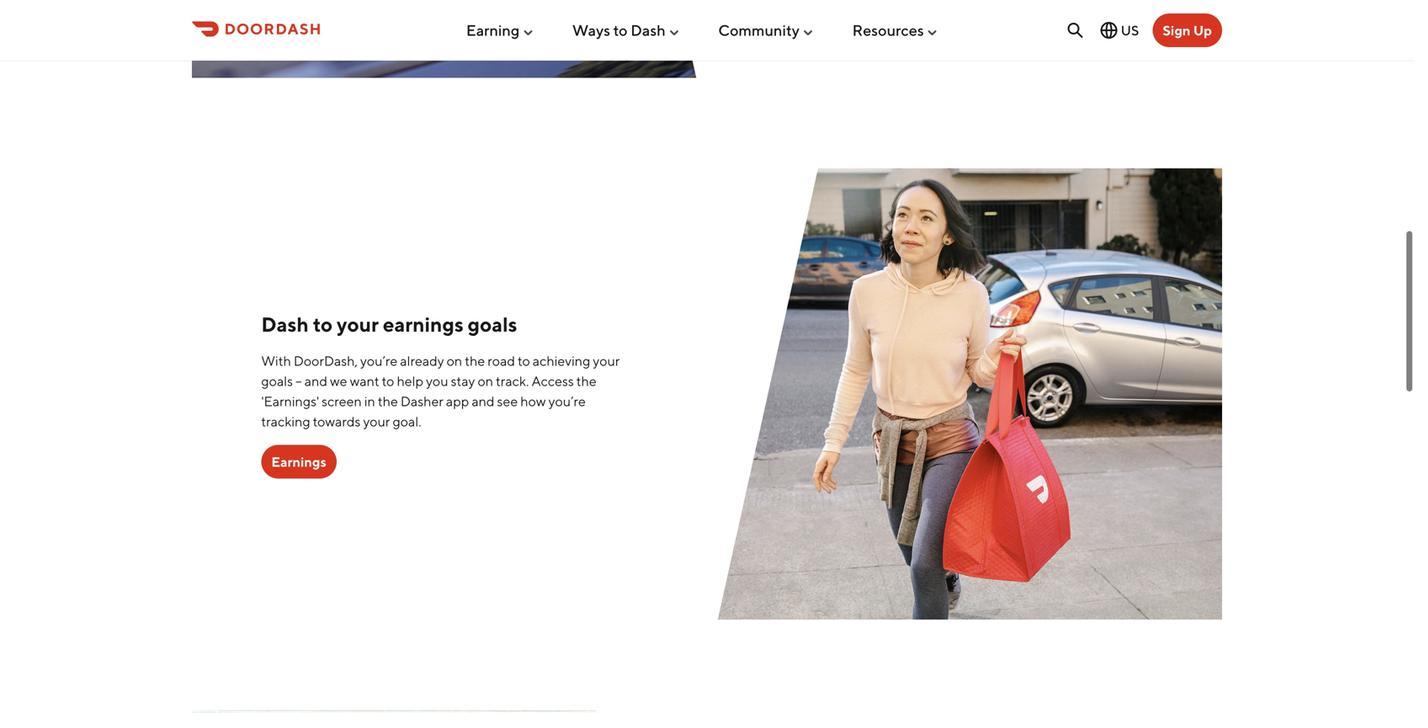 Task type: locate. For each thing, give the bounding box(es) containing it.
dash up the with
[[261, 313, 309, 337]]

1 vertical spatial goals
[[261, 373, 293, 389]]

towards
[[313, 414, 361, 430]]

app
[[446, 394, 469, 410]]

and
[[305, 373, 328, 389], [472, 394, 495, 410]]

you're down access
[[549, 394, 586, 410]]

0 vertical spatial your
[[337, 313, 379, 337]]

1 vertical spatial the
[[577, 373, 597, 389]]

goals
[[468, 313, 518, 337], [261, 373, 293, 389]]

1 horizontal spatial dash
[[631, 21, 666, 39]]

goal.
[[393, 414, 422, 430]]

twocolumnfeature dx6 nologo image
[[192, 0, 697, 78]]

on right stay
[[478, 373, 494, 389]]

ways to dash link
[[573, 14, 681, 46]]

earning
[[467, 21, 520, 39]]

1 horizontal spatial on
[[478, 373, 494, 389]]

0 vertical spatial on
[[447, 353, 463, 369]]

to
[[614, 21, 628, 39], [313, 313, 333, 337], [518, 353, 530, 369], [382, 373, 395, 389]]

you're up want
[[360, 353, 398, 369]]

0 horizontal spatial and
[[305, 373, 328, 389]]

dash right ways
[[631, 21, 666, 39]]

0 horizontal spatial the
[[378, 394, 398, 410]]

your
[[337, 313, 379, 337], [593, 353, 620, 369], [363, 414, 390, 430]]

your right achieving
[[593, 353, 620, 369]]

to right ways
[[614, 21, 628, 39]]

ways to dash
[[573, 21, 666, 39]]

the down achieving
[[577, 373, 597, 389]]

the right 'in'
[[378, 394, 398, 410]]

0 horizontal spatial you're
[[360, 353, 398, 369]]

and left see at left
[[472, 394, 495, 410]]

dash
[[631, 21, 666, 39], [261, 313, 309, 337]]

on up stay
[[447, 353, 463, 369]]

sign up
[[1163, 22, 1213, 38]]

dx spotlight alfonso3 image
[[192, 711, 697, 713]]

goals down the with
[[261, 373, 293, 389]]

road
[[488, 353, 515, 369]]

2 vertical spatial the
[[378, 394, 398, 410]]

goals up road on the left of page
[[468, 313, 518, 337]]

sign
[[1163, 22, 1191, 38]]

earning link
[[467, 14, 535, 46]]

on
[[447, 353, 463, 369], [478, 373, 494, 389]]

how
[[521, 394, 546, 410]]

up
[[1194, 22, 1213, 38]]

globe line image
[[1100, 20, 1120, 40]]

0 vertical spatial you're
[[360, 353, 398, 369]]

we
[[330, 373, 347, 389]]

and right –
[[305, 373, 328, 389]]

1 vertical spatial your
[[593, 353, 620, 369]]

0 vertical spatial the
[[465, 353, 485, 369]]

to up doordash, at left
[[313, 313, 333, 337]]

dash to your earnings goals
[[261, 313, 518, 337]]

1 vertical spatial you're
[[549, 394, 586, 410]]

to left help
[[382, 373, 395, 389]]

0 horizontal spatial on
[[447, 353, 463, 369]]

community link
[[719, 14, 815, 46]]

your down 'in'
[[363, 414, 390, 430]]

your up doordash, at left
[[337, 313, 379, 337]]

achieving
[[533, 353, 591, 369]]

dasher
[[401, 394, 444, 410]]

help
[[397, 373, 424, 389]]

access
[[532, 373, 574, 389]]

sign up button
[[1153, 13, 1223, 47]]

twocolumnfeature dx8 image
[[718, 168, 1223, 620]]

1 horizontal spatial and
[[472, 394, 495, 410]]

the
[[465, 353, 485, 369], [577, 373, 597, 389], [378, 394, 398, 410]]

2 horizontal spatial the
[[577, 373, 597, 389]]

1 horizontal spatial you're
[[549, 394, 586, 410]]

0 horizontal spatial dash
[[261, 313, 309, 337]]

1 vertical spatial dash
[[261, 313, 309, 337]]

0 vertical spatial and
[[305, 373, 328, 389]]

the up stay
[[465, 353, 485, 369]]

1 horizontal spatial goals
[[468, 313, 518, 337]]

0 horizontal spatial goals
[[261, 373, 293, 389]]

tracking
[[261, 414, 310, 430]]

you're
[[360, 353, 398, 369], [549, 394, 586, 410]]



Task type: describe. For each thing, give the bounding box(es) containing it.
already
[[400, 353, 444, 369]]

see
[[497, 394, 518, 410]]

earnings
[[383, 313, 464, 337]]

stay
[[451, 373, 475, 389]]

with doordash, you're already on the road to achieving your goals – and we want to help you stay on track. access the 'earnings' screen in the dasher app and see how you're tracking towards your goal.
[[261, 353, 620, 430]]

doordash,
[[294, 353, 358, 369]]

us
[[1122, 22, 1140, 38]]

0 vertical spatial goals
[[468, 313, 518, 337]]

ways
[[573, 21, 611, 39]]

want
[[350, 373, 380, 389]]

earnings link
[[261, 445, 337, 479]]

you
[[426, 373, 449, 389]]

earnings
[[272, 454, 327, 470]]

2 vertical spatial your
[[363, 414, 390, 430]]

goals inside the with doordash, you're already on the road to achieving your goals – and we want to help you stay on track. access the 'earnings' screen in the dasher app and see how you're tracking towards your goal.
[[261, 373, 293, 389]]

to inside ways to dash link
[[614, 21, 628, 39]]

0 vertical spatial dash
[[631, 21, 666, 39]]

with
[[261, 353, 291, 369]]

1 vertical spatial and
[[472, 394, 495, 410]]

resources
[[853, 21, 925, 39]]

track.
[[496, 373, 529, 389]]

1 horizontal spatial the
[[465, 353, 485, 369]]

in
[[365, 394, 376, 410]]

to right road on the left of page
[[518, 353, 530, 369]]

screen
[[322, 394, 362, 410]]

'earnings'
[[261, 394, 319, 410]]

–
[[296, 373, 302, 389]]

1 vertical spatial on
[[478, 373, 494, 389]]

resources link
[[853, 14, 940, 46]]

community
[[719, 21, 800, 39]]



Task type: vqa. For each thing, say whether or not it's contained in the screenshot.
the Earning link
yes



